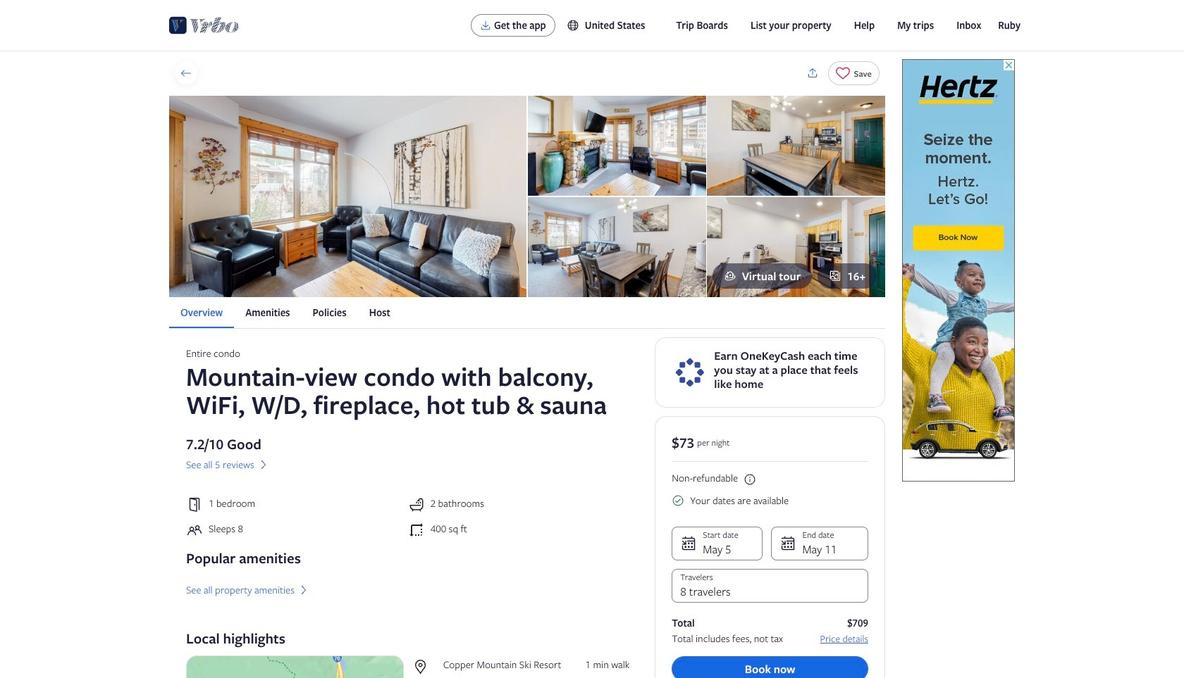 Task type: locate. For each thing, give the bounding box(es) containing it.
see all properties image
[[180, 67, 192, 80]]

small image
[[567, 19, 585, 32], [672, 495, 685, 507]]

list
[[169, 298, 885, 329]]

map image
[[186, 656, 404, 679]]

popular location image
[[412, 659, 438, 676]]

medium image
[[257, 459, 270, 472], [297, 584, 310, 597]]

0 horizontal spatial medium image
[[257, 459, 270, 472]]

1 vertical spatial small image
[[672, 495, 685, 507]]

0 horizontal spatial small image
[[567, 19, 585, 32]]

1 horizontal spatial medium image
[[297, 584, 310, 597]]

1 horizontal spatial small image
[[672, 495, 685, 507]]

show all 16 images image
[[829, 270, 842, 283]]

1 vertical spatial medium image
[[297, 584, 310, 597]]



Task type: describe. For each thing, give the bounding box(es) containing it.
0 vertical spatial medium image
[[257, 459, 270, 472]]

0 vertical spatial small image
[[567, 19, 585, 32]]

vrbo logo image
[[169, 14, 239, 37]]

share image
[[806, 67, 819, 80]]

download the app button image
[[480, 20, 491, 31]]

gallery mosaic action image
[[724, 270, 736, 283]]



Task type: vqa. For each thing, say whether or not it's contained in the screenshot.
the SoHo - Tribeca which includes street scenes and a city image
no



